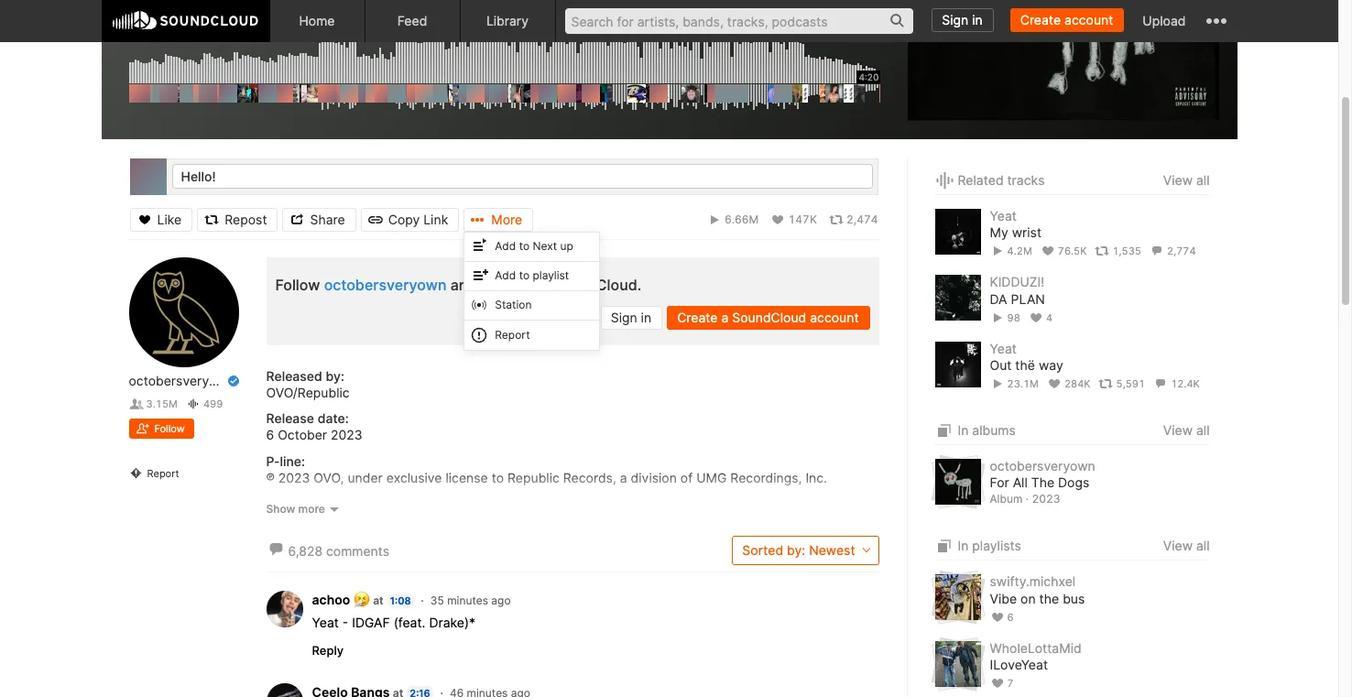 Task type: vqa. For each thing, say whether or not it's contained in the screenshot.
KIDDUZI! DA PLAN's Track Stats element
yes



Task type: locate. For each thing, give the bounding box(es) containing it.
76.5k
[[1058, 245, 1087, 258]]

library link
[[461, 0, 556, 42]]

0 vertical spatial follow
[[275, 276, 320, 294]]

2 all from the top
[[1197, 423, 1210, 438]]

0 horizontal spatial account
[[810, 310, 859, 325]]

1 all from the top
[[1197, 172, 1210, 188]]

1:08 link
[[386, 594, 415, 608]]

to for playlist
[[519, 269, 530, 282]]

6 down vibe at right bottom
[[1008, 611, 1014, 624]]

all for vibe on the bus
[[1197, 538, 1210, 554]]

by:
[[326, 368, 345, 384], [787, 542, 806, 558]]

release
[[266, 411, 314, 426]]

in for create a soundcloud account
[[641, 310, 652, 325]]

at
[[373, 594, 384, 607]]

octobersveryown up 3.15m on the left of page
[[129, 373, 234, 389]]

create inside button
[[677, 310, 718, 325]]

create for create account
[[1021, 12, 1061, 27]]

add to playlist button
[[465, 262, 599, 291]]

2 yeat link from the top
[[990, 341, 1017, 356]]

ceelo bangs's avatar element
[[266, 683, 303, 698]]

in left create account
[[973, 12, 983, 27]]

a inside button
[[722, 310, 729, 325]]

umg
[[697, 470, 727, 486]]

1 vertical spatial view
[[1164, 423, 1193, 438]]

track stats element
[[534, 208, 879, 231], [990, 241, 1210, 262], [990, 308, 1210, 328], [990, 374, 1210, 394]]

yeat up my
[[990, 208, 1017, 224]]

147k link
[[771, 212, 817, 227]]

p-
[[266, 453, 280, 469]]

1 horizontal spatial sign
[[943, 12, 969, 27]]

set image left in playlists
[[935, 536, 955, 558]]

account
[[1065, 12, 1114, 27], [810, 310, 859, 325]]

like
[[157, 211, 182, 227]]

2 in from the top
[[958, 538, 969, 554]]

track stats element for kidduzi! da plan
[[990, 308, 1210, 328]]

1 vertical spatial sign in button
[[601, 306, 663, 330]]

tracks
[[1008, 172, 1045, 188]]

date:
[[318, 411, 349, 426]]

0 vertical spatial to
[[519, 239, 530, 253]]

1 vertical spatial in
[[958, 538, 969, 554]]

swifty.michxel link
[[990, 574, 1076, 590]]

2,474 link
[[829, 212, 879, 227]]

add up "station"
[[495, 269, 516, 282]]

swifty.michxel vibe on the bus 6
[[990, 574, 1086, 624]]

comments
[[326, 543, 390, 559]]

a left "soundcloud"
[[722, 310, 729, 325]]

in down soundcloud.
[[641, 310, 652, 325]]

0 vertical spatial 6
[[266, 427, 274, 443]]

2023 down line:
[[278, 470, 310, 486]]

on down swifty.michxel
[[1021, 591, 1036, 606]]

0 horizontal spatial by:
[[326, 368, 345, 384]]

1 horizontal spatial sign in
[[943, 12, 983, 27]]

0 vertical spatial yeat link
[[990, 208, 1017, 224]]

ovo/republic
[[266, 385, 350, 401]]

thë
[[1016, 357, 1036, 373]]

yeat link up out
[[990, 341, 1017, 356]]

2 vertical spatial octobersveryown
[[990, 458, 1096, 474]]

octobersveryown up the
[[990, 458, 1096, 474]]

to right license on the bottom of the page
[[492, 470, 504, 486]]

sign for create a soundcloud account
[[611, 310, 638, 325]]

0 horizontal spatial sign
[[611, 310, 638, 325]]

0 vertical spatial account
[[1065, 12, 1114, 27]]

to left playlist
[[519, 269, 530, 282]]

report down the follow button
[[147, 468, 179, 480]]

my wrist element
[[935, 209, 981, 255]]

license
[[446, 470, 488, 486]]

1 horizontal spatial a
[[722, 310, 729, 325]]

view all for my wrist
[[1164, 172, 1210, 188]]

1 horizontal spatial on
[[1021, 591, 1036, 606]]

1,535 link
[[1096, 245, 1142, 258]]

in for create account
[[973, 12, 983, 27]]

add to next up
[[495, 239, 574, 253]]

ovo,
[[314, 470, 344, 486]]

499
[[203, 398, 223, 411]]

1 horizontal spatial by:
[[787, 542, 806, 558]]

follow down 3.15m on the left of page
[[154, 423, 185, 436]]

4
[[1047, 311, 1053, 324]]

octobersveryown link up the
[[990, 458, 1096, 474]]

None search field
[[556, 0, 923, 41]]

iloveyeat
[[990, 657, 1049, 673]]

0 vertical spatial on
[[530, 276, 548, 294]]

records,
[[563, 470, 617, 486]]

1 vertical spatial sign
[[611, 310, 638, 325]]

follow for follow
[[154, 423, 185, 436]]

7 link
[[990, 677, 1014, 690]]

1 horizontal spatial follow
[[275, 276, 320, 294]]

0 vertical spatial in
[[958, 423, 969, 438]]

add for add to playlist
[[495, 269, 516, 282]]

add for add to next up
[[495, 239, 516, 253]]

2 horizontal spatial 2023
[[1032, 492, 1061, 505]]

sorted by: newest
[[743, 542, 856, 558]]

1,535
[[1113, 245, 1142, 258]]

a inside p-line: ℗ 2023 ovo, under exclusive license to republic records, a division of umg recordings, inc.
[[620, 470, 628, 486]]

1 vertical spatial in
[[641, 310, 652, 325]]

1 vertical spatial all
[[1197, 423, 1210, 438]]

octobersveryown link up 3.15m on the left of page
[[129, 373, 234, 390]]

bus
[[1063, 591, 1086, 606]]

🤧
[[354, 592, 370, 607]]

create a soundcloud account
[[677, 310, 859, 325]]

track stats element containing 4.2m
[[990, 241, 1210, 262]]

out thë way element
[[935, 342, 981, 387]]

0 horizontal spatial create
[[677, 310, 718, 325]]

ago
[[492, 594, 511, 607]]

2 view all from the top
[[1164, 423, 1210, 438]]

6
[[266, 427, 274, 443], [1008, 611, 1014, 624]]

0 vertical spatial sign
[[943, 12, 969, 27]]

division
[[631, 470, 677, 486]]

0 horizontal spatial 6
[[266, 427, 274, 443]]

0 vertical spatial 2023
[[331, 427, 363, 443]]

and
[[451, 276, 477, 294]]

yeat inside yeat my wrist
[[990, 208, 1017, 224]]

feed link
[[365, 0, 461, 42]]

in playlists
[[958, 538, 1022, 554]]

track stats element for yeat my wrist
[[990, 241, 1210, 262]]

1 yeat link from the top
[[990, 208, 1017, 224]]

0 vertical spatial sign in button
[[932, 8, 994, 32]]

1 vertical spatial account
[[810, 310, 859, 325]]

track stats element containing 23.1m
[[990, 374, 1210, 394]]

account right "soundcloud"
[[810, 310, 859, 325]]

1 view from the top
[[1164, 172, 1193, 188]]

0 horizontal spatial 2023
[[278, 470, 310, 486]]

2 horizontal spatial octobersveryown link
[[990, 458, 1096, 474]]

2 vertical spatial to
[[492, 470, 504, 486]]

follow down share popup button
[[275, 276, 320, 294]]

1 vertical spatial 2023
[[278, 470, 310, 486]]

in left playlists
[[958, 538, 969, 554]]

0 vertical spatial view all
[[1164, 172, 1210, 188]]

0 horizontal spatial on
[[530, 276, 548, 294]]

by: up ovo/republic
[[326, 368, 345, 384]]

1 vertical spatial create
[[677, 310, 718, 325]]

3 all from the top
[[1197, 538, 1210, 554]]

da plan element
[[935, 275, 981, 321]]

a left division
[[620, 470, 628, 486]]

octobersveryown link down copy
[[324, 276, 447, 294]]

2 vertical spatial all
[[1197, 538, 1210, 554]]

1 vertical spatial to
[[519, 269, 530, 282]]

others
[[481, 276, 526, 294]]

0 vertical spatial sign in
[[943, 12, 983, 27]]

view for my wrist
[[1164, 172, 1193, 188]]

1 vertical spatial 6
[[1008, 611, 1014, 624]]

all for my wrist
[[1197, 172, 1210, 188]]

2 vertical spatial view all
[[1164, 538, 1210, 554]]

2023 inside p-line: ℗ 2023 ovo, under exclusive license to republic records, a division of umg recordings, inc.
[[278, 470, 310, 486]]

octobersveryown's avatar element
[[129, 258, 239, 368]]

0 vertical spatial yeat
[[990, 208, 1017, 224]]

1 horizontal spatial account
[[1065, 12, 1114, 27]]

yeat left -
[[312, 615, 339, 630]]

1 vertical spatial follow
[[154, 423, 185, 436]]

octobersveryown for all the dogs album · 2023
[[990, 458, 1096, 505]]

1 in from the top
[[958, 423, 969, 438]]

0 vertical spatial view
[[1164, 172, 1193, 188]]

2,774
[[1168, 245, 1197, 258]]

1 vertical spatial set image
[[935, 536, 955, 558]]

related
[[958, 172, 1004, 188]]

1 vertical spatial add
[[495, 269, 516, 282]]

da
[[990, 291, 1008, 307]]

0 vertical spatial octobersveryown
[[324, 276, 447, 294]]

0 vertical spatial in
[[973, 12, 983, 27]]

0 horizontal spatial follow
[[154, 423, 185, 436]]

by: for released
[[326, 368, 345, 384]]

6 up p-
[[266, 427, 274, 443]]

more
[[298, 502, 325, 516]]

create inside button
[[1021, 12, 1061, 27]]

0 vertical spatial all
[[1197, 172, 1210, 188]]

-
[[343, 615, 349, 630]]

newest
[[809, 542, 856, 558]]

add down more
[[495, 239, 516, 253]]

to
[[519, 239, 530, 253], [519, 269, 530, 282], [492, 470, 504, 486]]

1 vertical spatial octobersveryown link
[[129, 373, 234, 390]]

yeat link
[[990, 208, 1017, 224], [990, 341, 1017, 356]]

0 horizontal spatial in
[[641, 310, 652, 325]]

℗
[[266, 470, 275, 486]]

0 vertical spatial add
[[495, 239, 516, 253]]

0 vertical spatial set image
[[935, 420, 955, 442]]

out
[[990, 357, 1012, 373]]

0 horizontal spatial sign in
[[611, 310, 652, 325]]

1 vertical spatial report
[[147, 468, 179, 480]]

1 vertical spatial octobersveryown
[[129, 373, 234, 389]]

show more
[[266, 502, 325, 516]]

1 horizontal spatial 6
[[1008, 611, 1014, 624]]

soundcloud.
[[552, 276, 642, 294]]

create account button
[[1011, 8, 1125, 32]]

yeat link up my
[[990, 208, 1017, 224]]

2 set image from the top
[[935, 536, 955, 558]]

2023 down the
[[1032, 492, 1061, 505]]

home link
[[270, 0, 365, 42]]

in left albums
[[958, 423, 969, 438]]

octobersveryown
[[324, 276, 447, 294], [129, 373, 234, 389], [990, 458, 1096, 474]]

yeat out thë way
[[990, 341, 1064, 373]]

set image
[[935, 420, 955, 442], [935, 536, 955, 558]]

1 vertical spatial yeat link
[[990, 341, 1017, 356]]

1 vertical spatial on
[[1021, 591, 1036, 606]]

station button
[[465, 291, 599, 320]]

follow inside button
[[154, 423, 185, 436]]

1 horizontal spatial report
[[495, 328, 530, 341]]

2,474
[[847, 212, 879, 226]]

swifty.michxel
[[990, 574, 1076, 590]]

2 vertical spatial 2023
[[1032, 492, 1061, 505]]

1 horizontal spatial in
[[973, 12, 983, 27]]

0 vertical spatial by:
[[326, 368, 345, 384]]

1 view all from the top
[[1164, 172, 1210, 188]]

report down "station"
[[495, 328, 530, 341]]

vibe on the bus element
[[935, 575, 981, 621]]

yeat up out
[[990, 341, 1017, 356]]

to for next
[[519, 239, 530, 253]]

1 vertical spatial view all
[[1164, 423, 1210, 438]]

1 vertical spatial sign in
[[611, 310, 652, 325]]

0 horizontal spatial octobersveryown link
[[129, 373, 234, 390]]

2 add from the top
[[495, 269, 516, 282]]

yeat
[[990, 208, 1017, 224], [990, 341, 1017, 356], [312, 615, 339, 630]]

2 horizontal spatial octobersveryown
[[990, 458, 1096, 474]]

track stats element containing 98
[[990, 308, 1210, 328]]

octobersveryown down copy
[[324, 276, 447, 294]]

1 horizontal spatial octobersveryown link
[[324, 276, 447, 294]]

view all
[[1164, 172, 1210, 188], [1164, 423, 1210, 438], [1164, 538, 1210, 554]]

octobersveryown for octobersveryown
[[129, 373, 234, 389]]

to left the next at left
[[519, 239, 530, 253]]

2 vertical spatial view
[[1164, 538, 1193, 554]]

wholelottamid iloveyeat 7
[[990, 640, 1082, 690]]

3 view from the top
[[1164, 538, 1193, 554]]

sorted
[[743, 542, 784, 558]]

playlists
[[973, 538, 1022, 554]]

0 vertical spatial a
[[722, 310, 729, 325]]

sign in button
[[932, 8, 994, 32], [601, 306, 663, 330]]

recordings,
[[731, 470, 802, 486]]

0 horizontal spatial a
[[620, 470, 628, 486]]

0 horizontal spatial octobersveryown
[[129, 373, 234, 389]]

1 add from the top
[[495, 239, 516, 253]]

1 vertical spatial a
[[620, 470, 628, 486]]

0 vertical spatial create
[[1021, 12, 1061, 27]]

sign for create account
[[943, 12, 969, 27]]

1 horizontal spatial 2023
[[331, 427, 363, 443]]

account left upload
[[1065, 12, 1114, 27]]

on up "station"
[[530, 276, 548, 294]]

yeat inside yeat out thë way
[[990, 341, 1017, 356]]

copy link button
[[361, 208, 459, 231]]

1 set image from the top
[[935, 420, 955, 442]]

repost
[[225, 211, 267, 227]]

create for create a soundcloud account
[[677, 310, 718, 325]]

2023 down date:
[[331, 427, 363, 443]]

create
[[1021, 12, 1061, 27], [677, 310, 718, 325]]

284k
[[1065, 378, 1091, 391]]

0 vertical spatial octobersveryown link
[[324, 276, 447, 294]]

0 vertical spatial report
[[495, 328, 530, 341]]

1 vertical spatial yeat
[[990, 341, 1017, 356]]

by: right the sorted
[[787, 542, 806, 558]]

·
[[421, 594, 424, 607]]

0 horizontal spatial sign in button
[[601, 306, 663, 330]]

1 vertical spatial by:
[[787, 542, 806, 558]]

2,774 link
[[1150, 245, 1197, 258]]

1 horizontal spatial sign in button
[[932, 8, 994, 32]]

by: inside released by: ovo/republic
[[326, 368, 345, 384]]

3 view all from the top
[[1164, 538, 1210, 554]]

yeat for my wrist
[[990, 208, 1017, 224]]

1 horizontal spatial create
[[1021, 12, 1061, 27]]

view for vibe on the bus
[[1164, 538, 1193, 554]]

set image left in albums
[[935, 420, 955, 442]]

12.4k link
[[1154, 378, 1200, 391]]

copy
[[388, 211, 420, 227]]



Task type: describe. For each thing, give the bounding box(es) containing it.
2023 inside octobersveryown for all the dogs album · 2023
[[1032, 492, 1061, 505]]

line:
[[280, 453, 305, 469]]

feed
[[397, 13, 427, 28]]

account inside button
[[1065, 12, 1114, 27]]

wrist
[[1013, 225, 1042, 240]]

for all the dogs link
[[990, 475, 1090, 492]]

for all the dogs element
[[935, 459, 981, 505]]

6,828
[[288, 543, 323, 559]]

report inside button
[[495, 328, 530, 341]]

in albums
[[958, 423, 1016, 438]]

kidduzi!
[[990, 274, 1045, 290]]

7
[[1008, 677, 1014, 690]]

Search search field
[[565, 8, 914, 34]]

released
[[266, 368, 322, 384]]

more
[[492, 211, 523, 227]]

track stats element containing 6.66m
[[534, 208, 879, 231]]

Write a comment text field
[[172, 164, 873, 189]]

in for in playlists
[[958, 538, 969, 554]]

achoo 🤧 link
[[312, 592, 370, 607]]

up
[[561, 239, 574, 253]]

vibe on the bus link
[[990, 591, 1086, 607]]

yeat link for my
[[990, 208, 1017, 224]]

release date: 6 october 2023
[[266, 411, 363, 443]]

5,591 link
[[1099, 378, 1146, 391]]

the
[[1040, 591, 1060, 606]]

1 horizontal spatial octobersveryown
[[324, 276, 447, 294]]

by: for sorted
[[787, 542, 806, 558]]

on inside swifty.michxel vibe on the bus 6
[[1021, 591, 1036, 606]]

way
[[1039, 357, 1064, 373]]

35
[[431, 594, 444, 607]]

iloveyeat element
[[935, 641, 981, 687]]

inc.
[[806, 470, 828, 486]]

report link
[[129, 467, 239, 487]]

copy link
[[388, 211, 448, 227]]

the
[[1032, 475, 1055, 491]]

76.5k link
[[1041, 245, 1087, 258]]

5,591
[[1117, 378, 1146, 391]]

minutes
[[447, 594, 489, 607]]

set image for in albums
[[935, 420, 955, 442]]

yeat my wrist
[[990, 208, 1042, 240]]

sign in for create a soundcloud account
[[611, 310, 652, 325]]

sound image
[[935, 170, 955, 192]]

link
[[424, 211, 448, 227]]

view all for vibe on the bus
[[1164, 538, 1210, 554]]

to inside p-line: ℗ 2023 ovo, under exclusive license to republic records, a division of umg recordings, inc.
[[492, 470, 504, 486]]

6.66m
[[725, 212, 759, 226]]

23.1m
[[1008, 378, 1039, 391]]

sign in button for create a soundcloud account
[[601, 306, 663, 330]]

upload
[[1143, 13, 1187, 28]]

2023 inside release date: 6 october 2023
[[331, 427, 363, 443]]

2 vertical spatial yeat
[[312, 615, 339, 630]]

account inside button
[[810, 310, 859, 325]]

station
[[495, 298, 532, 312]]

home
[[299, 13, 335, 28]]

add to next up button
[[465, 232, 599, 262]]

for
[[990, 475, 1010, 491]]

republic
[[508, 470, 560, 486]]

show
[[266, 502, 295, 516]]

show more link
[[266, 502, 879, 517]]

in for in albums
[[958, 423, 969, 438]]

dogs
[[1059, 475, 1090, 491]]

da plan link
[[990, 291, 1046, 308]]

6 inside swifty.michxel vibe on the bus 6
[[1008, 611, 1014, 624]]

library
[[487, 13, 529, 28]]

octobersveryown for octobersveryown for all the dogs album · 2023
[[990, 458, 1096, 474]]

sign in button for create account
[[932, 8, 994, 32]]

share
[[310, 211, 345, 227]]

4.2m
[[1008, 245, 1033, 258]]

report button
[[465, 320, 599, 350]]

my
[[990, 225, 1009, 240]]

released by: ovo/republic
[[266, 368, 350, 401]]

6,828 comments
[[288, 543, 390, 559]]

achoo 🤧's avatar element
[[266, 591, 303, 627]]

upload link
[[1134, 0, 1196, 41]]

achoo 🤧 at 1:08 · 35 minutes ago
[[312, 592, 511, 607]]

like button
[[130, 208, 193, 231]]

6 link
[[990, 611, 1014, 624]]

under
[[348, 470, 383, 486]]

yeat link for out
[[990, 341, 1017, 356]]

98
[[1008, 311, 1021, 324]]

october
[[278, 427, 327, 443]]

6 inside release date: 6 october 2023
[[266, 427, 274, 443]]

reply
[[312, 643, 344, 658]]

2 vertical spatial octobersveryown link
[[990, 458, 1096, 474]]

drake - idgaf (feat. yeat) element
[[908, 0, 1220, 121]]

sign in for create account
[[943, 12, 983, 27]]

follow octobersveryown and others on soundcloud.
[[275, 276, 642, 294]]

follow for follow octobersveryown and others on soundcloud.
[[275, 276, 320, 294]]

3.15m
[[146, 398, 178, 411]]

out thë way link
[[990, 357, 1064, 374]]

set image for in playlists
[[935, 536, 955, 558]]

2 view from the top
[[1164, 423, 1193, 438]]

idgaf
[[352, 615, 390, 630]]

comment image
[[266, 541, 286, 560]]

p-line: ℗ 2023 ovo, under exclusive license to republic records, a division of umg recordings, inc.
[[266, 453, 828, 486]]

yeat for out thë way
[[990, 341, 1017, 356]]

add to playlist
[[495, 269, 569, 282]]

soundcloud
[[733, 310, 807, 325]]

0 horizontal spatial report
[[147, 468, 179, 480]]

my wrist link
[[990, 225, 1042, 241]]

track stats element for yeat out thë way
[[990, 374, 1210, 394]]

next
[[533, 239, 557, 253]]

4 link
[[1029, 311, 1053, 324]]

reply link
[[312, 643, 344, 658]]



